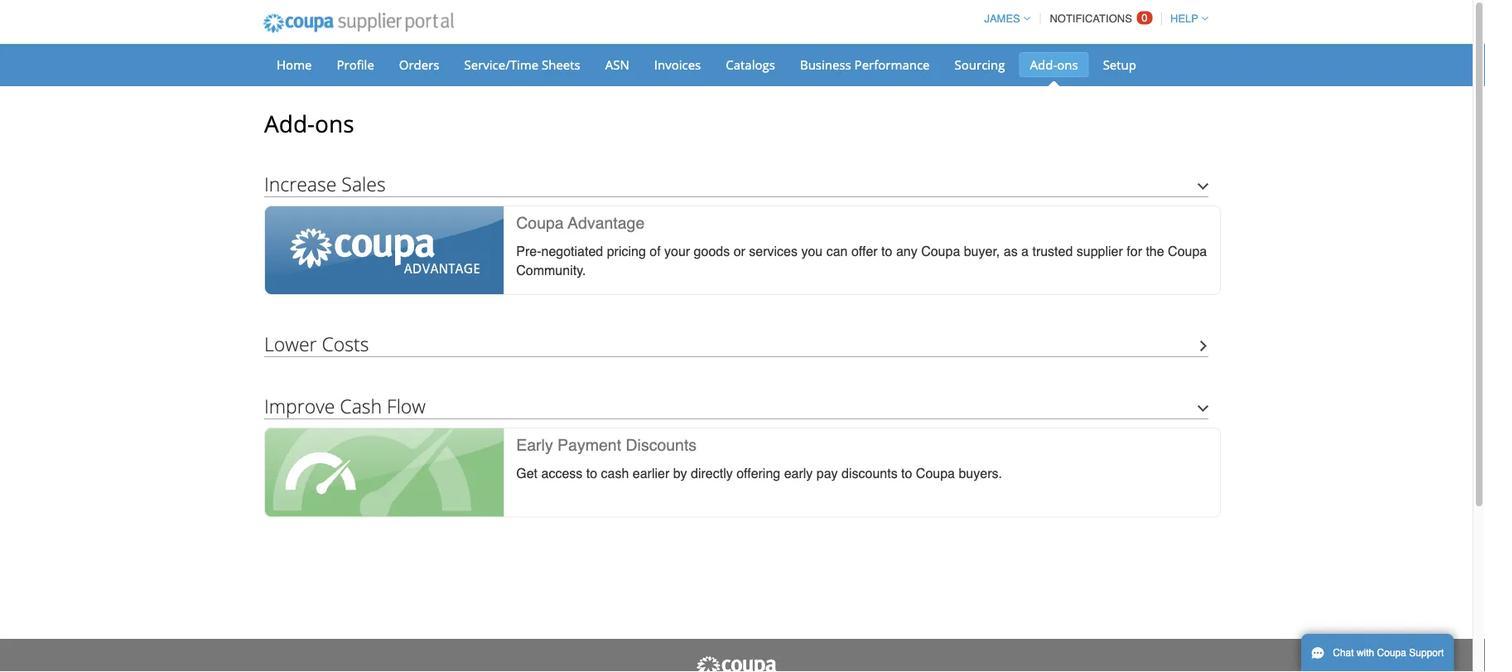 Task type: locate. For each thing, give the bounding box(es) containing it.
catalogs link
[[715, 52, 786, 77]]

0 vertical spatial coupa supplier portal image
[[252, 2, 465, 44]]

0 horizontal spatial ons
[[315, 108, 354, 139]]

add- down james link
[[1030, 56, 1058, 73]]

discounts
[[626, 436, 697, 454]]

add-
[[1030, 56, 1058, 73], [264, 108, 315, 139]]

0 vertical spatial ons
[[1058, 56, 1079, 73]]

advantage
[[568, 213, 645, 232]]

1 vertical spatial add-
[[264, 108, 315, 139]]

coupa supplier portal image
[[252, 2, 465, 44], [695, 655, 778, 672]]

chat
[[1333, 647, 1354, 659]]

ons
[[1058, 56, 1079, 73], [315, 108, 354, 139]]

navigation
[[977, 2, 1209, 35]]

ons down notifications
[[1058, 56, 1079, 73]]

to for improve cash flow
[[902, 466, 913, 481]]

sheets
[[542, 56, 581, 73]]

of
[[650, 244, 661, 259]]

add-ons
[[1030, 56, 1079, 73], [264, 108, 354, 139]]

1 horizontal spatial to
[[882, 244, 893, 259]]

1 horizontal spatial coupa supplier portal image
[[695, 655, 778, 672]]

add-ons down notifications
[[1030, 56, 1079, 73]]

notifications
[[1050, 12, 1133, 25]]

business
[[800, 56, 852, 73]]

add-ons link
[[1020, 52, 1089, 77]]

add-ons down the home link
[[264, 108, 354, 139]]

1 vertical spatial add-ons
[[264, 108, 354, 139]]

0 horizontal spatial add-ons
[[264, 108, 354, 139]]

service/time
[[464, 56, 539, 73]]

early payment discounts
[[516, 436, 697, 454]]

home link
[[266, 52, 323, 77]]

coupa inside button
[[1378, 647, 1407, 659]]

coupa
[[516, 213, 564, 232], [922, 244, 961, 259], [1168, 244, 1208, 259], [916, 466, 955, 481], [1378, 647, 1407, 659]]

sourcing link
[[944, 52, 1016, 77]]

0 horizontal spatial add-
[[264, 108, 315, 139]]

coupa right 'any'
[[922, 244, 961, 259]]

1 horizontal spatial add-ons
[[1030, 56, 1079, 73]]

can
[[827, 244, 848, 259]]

0 horizontal spatial to
[[586, 466, 598, 481]]

setup link
[[1093, 52, 1148, 77]]

to inside "pre-negotiated pricing of your goods or services you can offer to any coupa buyer, as a trusted supplier for the coupa community."
[[882, 244, 893, 259]]

cash
[[340, 393, 382, 419]]

invoices
[[654, 56, 701, 73]]

0
[[1142, 12, 1148, 24]]

offering
[[737, 466, 781, 481]]

asn link
[[595, 52, 640, 77]]

add- down the home link
[[264, 108, 315, 139]]

sourcing
[[955, 56, 1006, 73]]

get
[[516, 466, 538, 481]]

orders
[[399, 56, 440, 73]]

james link
[[977, 12, 1031, 25]]

notifications 0
[[1050, 12, 1148, 25]]

early
[[784, 466, 813, 481]]

asn
[[606, 56, 630, 73]]

discounts
[[842, 466, 898, 481]]

business performance link
[[790, 52, 941, 77]]

pre-
[[516, 244, 541, 259]]

to
[[882, 244, 893, 259], [586, 466, 598, 481], [902, 466, 913, 481]]

1 vertical spatial ons
[[315, 108, 354, 139]]

flow
[[387, 393, 426, 419]]

to right discounts
[[902, 466, 913, 481]]

increase sales
[[264, 171, 386, 196]]

costs
[[322, 331, 369, 356]]

services
[[749, 244, 798, 259]]

1 horizontal spatial add-
[[1030, 56, 1058, 73]]

orders link
[[388, 52, 450, 77]]

to for increase sales
[[882, 244, 893, 259]]

2 horizontal spatial to
[[902, 466, 913, 481]]

1 horizontal spatial ons
[[1058, 56, 1079, 73]]

navigation containing notifications 0
[[977, 2, 1209, 35]]

get access to cash earlier by directly offering early pay discounts to coupa buyers.
[[516, 466, 1003, 481]]

to left 'any'
[[882, 244, 893, 259]]

coupa left buyers.
[[916, 466, 955, 481]]

ons up increase sales
[[315, 108, 354, 139]]

improve cash flow
[[264, 393, 426, 419]]

to left cash
[[586, 466, 598, 481]]

support
[[1410, 647, 1445, 659]]

coupa right with
[[1378, 647, 1407, 659]]

profile link
[[326, 52, 385, 77]]

pricing
[[607, 244, 646, 259]]

buyer,
[[964, 244, 1000, 259]]

for
[[1127, 244, 1143, 259]]

early
[[516, 436, 553, 454]]

help link
[[1163, 12, 1209, 25]]



Task type: vqa. For each thing, say whether or not it's contained in the screenshot.
Setup
yes



Task type: describe. For each thing, give the bounding box(es) containing it.
increase
[[264, 171, 337, 196]]

any
[[896, 244, 918, 259]]

negotiated
[[541, 244, 603, 259]]

setup
[[1103, 56, 1137, 73]]

sales
[[342, 171, 386, 196]]

cash
[[601, 466, 629, 481]]

home
[[277, 56, 312, 73]]

community.
[[516, 263, 586, 278]]

chat with coupa support button
[[1302, 634, 1455, 672]]

improve
[[264, 393, 335, 419]]

by
[[673, 466, 687, 481]]

invoices link
[[644, 52, 712, 77]]

directly
[[691, 466, 733, 481]]

buyers.
[[959, 466, 1003, 481]]

service/time sheets link
[[454, 52, 591, 77]]

coupa advantage
[[516, 213, 645, 232]]

business performance
[[800, 56, 930, 73]]

you
[[802, 244, 823, 259]]

0 vertical spatial add-
[[1030, 56, 1058, 73]]

earlier
[[633, 466, 670, 481]]

help
[[1171, 12, 1199, 25]]

trusted
[[1033, 244, 1073, 259]]

chat with coupa support
[[1333, 647, 1445, 659]]

lower costs
[[264, 331, 369, 356]]

or
[[734, 244, 746, 259]]

the
[[1146, 244, 1165, 259]]

catalogs
[[726, 56, 776, 73]]

performance
[[855, 56, 930, 73]]

a
[[1022, 244, 1029, 259]]

service/time sheets
[[464, 56, 581, 73]]

supplier
[[1077, 244, 1124, 259]]

with
[[1357, 647, 1375, 659]]

goods
[[694, 244, 730, 259]]

0 vertical spatial add-ons
[[1030, 56, 1079, 73]]

offer
[[852, 244, 878, 259]]

pre-negotiated pricing of your goods or services you can offer to any coupa buyer, as a trusted supplier for the coupa community.
[[516, 244, 1208, 278]]

pay
[[817, 466, 838, 481]]

access
[[542, 466, 583, 481]]

coupa up pre-
[[516, 213, 564, 232]]

coupa right 'the'
[[1168, 244, 1208, 259]]

profile
[[337, 56, 374, 73]]

payment
[[558, 436, 622, 454]]

0 horizontal spatial coupa supplier portal image
[[252, 2, 465, 44]]

james
[[985, 12, 1021, 25]]

lower
[[264, 331, 317, 356]]

as
[[1004, 244, 1018, 259]]

1 vertical spatial coupa supplier portal image
[[695, 655, 778, 672]]

your
[[665, 244, 690, 259]]



